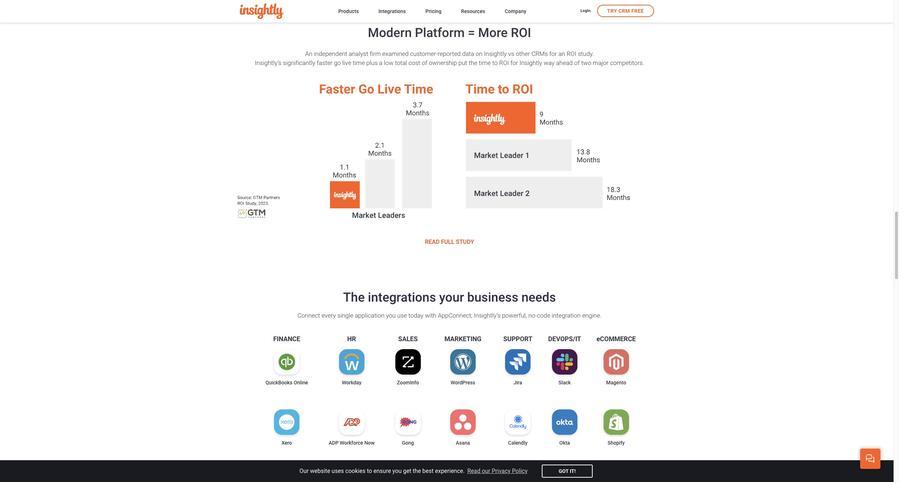 Task type: locate. For each thing, give the bounding box(es) containing it.
to inside an independent analyst firm examined customer-reported data on insightly vs other crms for an roi study. insightly's significantly faster go live time plus a low total cost of ownership put the time to roi for insightly way ahead of two major competitors.
[[493, 59, 498, 67]]

other
[[516, 50, 530, 58]]

you left get
[[393, 468, 402, 475]]

slack
[[559, 380, 571, 386]]

the right get
[[413, 468, 421, 475]]

0 horizontal spatial time
[[353, 59, 365, 67]]

2 time from the left
[[479, 59, 491, 67]]

1 vertical spatial you
[[393, 468, 402, 475]]

to down the "more"
[[493, 59, 498, 67]]

sales
[[398, 336, 418, 343]]

2 of from the left
[[575, 59, 580, 67]]

devops/it
[[548, 336, 581, 343]]

xero
[[282, 441, 292, 447]]

vs
[[508, 50, 515, 58]]

workforce
[[340, 441, 363, 447]]

insightly's
[[255, 59, 282, 67], [474, 312, 501, 320]]

1 horizontal spatial for
[[550, 50, 557, 58]]

the
[[343, 291, 365, 305]]

0 horizontal spatial to
[[367, 468, 372, 475]]

1 time from the left
[[353, 59, 365, 67]]

insightly logo image
[[240, 3, 283, 19]]

1 vertical spatial insightly's
[[474, 312, 501, 320]]

insightly down other
[[520, 59, 543, 67]]

your
[[439, 291, 464, 305]]

okta
[[560, 441, 570, 447]]

read our privacy policy button
[[466, 466, 529, 477]]

go
[[334, 59, 341, 67]]

platform
[[415, 26, 465, 40]]

pricing
[[426, 8, 442, 14]]

zoominfo
[[397, 380, 419, 386]]

powerful,
[[502, 312, 527, 320]]

to
[[493, 59, 498, 67], [367, 468, 372, 475]]

gong
[[402, 441, 414, 447]]

insightly
[[484, 50, 507, 58], [520, 59, 543, 67]]

code
[[537, 312, 551, 320]]

of down customer-
[[422, 59, 428, 67]]

1 horizontal spatial insightly
[[520, 59, 543, 67]]

single
[[338, 312, 354, 320]]

live
[[343, 59, 351, 67]]

0 vertical spatial insightly's
[[255, 59, 282, 67]]

you
[[386, 312, 396, 320], [393, 468, 402, 475]]

support
[[504, 336, 533, 343]]

to left ensure
[[367, 468, 372, 475]]

jira
[[514, 380, 522, 386]]

best
[[423, 468, 434, 475]]

the
[[469, 59, 478, 67], [413, 468, 421, 475]]

roi down vs
[[499, 59, 509, 67]]

data
[[462, 50, 474, 58]]

0 horizontal spatial insightly's
[[255, 59, 282, 67]]

0 horizontal spatial the
[[413, 468, 421, 475]]

1 vertical spatial to
[[367, 468, 372, 475]]

online
[[294, 380, 308, 386]]

experience.
[[435, 468, 465, 475]]

study.
[[578, 50, 594, 58]]

1 horizontal spatial insightly's
[[474, 312, 501, 320]]

1 vertical spatial roi
[[567, 50, 577, 58]]

0 vertical spatial to
[[493, 59, 498, 67]]

2 vertical spatial roi
[[499, 59, 509, 67]]

for left an
[[550, 50, 557, 58]]

try crm free link
[[597, 5, 654, 17]]

integrations
[[379, 8, 406, 14]]

0 horizontal spatial of
[[422, 59, 428, 67]]

marketing
[[445, 336, 482, 343]]

time
[[353, 59, 365, 67], [479, 59, 491, 67]]

read
[[425, 239, 440, 246]]

every
[[322, 312, 336, 320]]

it!
[[570, 469, 576, 475]]

finance
[[273, 336, 300, 343]]

read full study
[[425, 239, 474, 246]]

0 vertical spatial roi
[[511, 26, 531, 40]]

study
[[456, 239, 474, 246]]

1 horizontal spatial to
[[493, 59, 498, 67]]

roi up other
[[511, 26, 531, 40]]

customer-
[[410, 50, 438, 58]]

insightly's left significantly
[[255, 59, 282, 67]]

independent
[[314, 50, 347, 58]]

0 vertical spatial the
[[469, 59, 478, 67]]

time down "analyst"
[[353, 59, 365, 67]]

of left two
[[575, 59, 580, 67]]

for down vs
[[511, 59, 518, 67]]

pricing link
[[426, 7, 442, 17]]

insightly's down business at the bottom of page
[[474, 312, 501, 320]]

application
[[355, 312, 385, 320]]

1 horizontal spatial roi
[[511, 26, 531, 40]]

quickbooks online
[[266, 380, 308, 386]]

1 vertical spatial the
[[413, 468, 421, 475]]

0 vertical spatial insightly
[[484, 50, 507, 58]]

calendly
[[508, 441, 528, 447]]

use
[[397, 312, 407, 320]]

now
[[365, 441, 375, 447]]

login link
[[581, 8, 591, 14]]

roi
[[511, 26, 531, 40], [567, 50, 577, 58], [499, 59, 509, 67]]

1 horizontal spatial of
[[575, 59, 580, 67]]

login
[[581, 8, 591, 13]]

insightly's inside an independent analyst firm examined customer-reported data on insightly vs other crms for an roi study. insightly's significantly faster go live time plus a low total cost of ownership put the time to roi for insightly way ahead of two major competitors.
[[255, 59, 282, 67]]

1 horizontal spatial time
[[479, 59, 491, 67]]

time down the on
[[479, 59, 491, 67]]

0 horizontal spatial roi
[[499, 59, 509, 67]]

competitors.
[[610, 59, 645, 67]]

you left the use
[[386, 312, 396, 320]]

the right put on the top right
[[469, 59, 478, 67]]

2 horizontal spatial roi
[[567, 50, 577, 58]]

1 horizontal spatial the
[[469, 59, 478, 67]]

0 vertical spatial you
[[386, 312, 396, 320]]

roi right an
[[567, 50, 577, 58]]

got it! button
[[542, 465, 593, 478]]

integrations link
[[379, 7, 406, 17]]

an
[[305, 50, 313, 58]]

of
[[422, 59, 428, 67], [575, 59, 580, 67]]

plus
[[367, 59, 378, 67]]

1 vertical spatial for
[[511, 59, 518, 67]]

business
[[467, 291, 519, 305]]

insightly left vs
[[484, 50, 507, 58]]

workday
[[342, 380, 362, 386]]

for
[[550, 50, 557, 58], [511, 59, 518, 67]]

read
[[468, 468, 481, 475]]

engine.
[[582, 312, 602, 320]]



Task type: vqa. For each thing, say whether or not it's contained in the screenshot.


Task type: describe. For each thing, give the bounding box(es) containing it.
cookieconsent dialog
[[0, 461, 894, 483]]

you inside cookieconsent dialog
[[393, 468, 402, 475]]

hr
[[347, 336, 356, 343]]

the integrations your business needs
[[343, 291, 556, 305]]

examined
[[382, 50, 409, 58]]

wordpress
[[451, 380, 475, 386]]

modern
[[368, 26, 412, 40]]

asana
[[456, 441, 470, 447]]

free
[[632, 8, 644, 14]]

quickbooks
[[266, 380, 293, 386]]

firm
[[370, 50, 381, 58]]

shopify
[[608, 441, 625, 447]]

try
[[607, 8, 617, 14]]

more
[[478, 26, 508, 40]]

the inside an independent analyst firm examined customer-reported data on insightly vs other crms for an roi study. insightly's significantly faster go live time plus a low total cost of ownership put the time to roi for insightly way ahead of two major competitors.
[[469, 59, 478, 67]]

resources link
[[461, 7, 485, 17]]

significantly
[[283, 59, 315, 67]]

two
[[582, 59, 592, 67]]

put
[[459, 59, 467, 67]]

0 horizontal spatial for
[[511, 59, 518, 67]]

to inside cookieconsent dialog
[[367, 468, 372, 475]]

ecommerce
[[597, 336, 636, 343]]

resources
[[461, 8, 485, 14]]

1 of from the left
[[422, 59, 428, 67]]

company link
[[505, 7, 527, 17]]

ownership
[[429, 59, 457, 67]]

our website uses cookies to ensure you get the best experience. read our privacy policy
[[300, 468, 528, 475]]

major
[[593, 59, 609, 67]]

today
[[409, 312, 424, 320]]

full
[[441, 239, 455, 246]]

adp workforce now
[[329, 441, 375, 447]]

connect every single application you use today with appconnect, insightly's powerful, no-code integration engine.
[[298, 312, 602, 320]]

total
[[395, 59, 407, 67]]

read full study link
[[425, 237, 474, 248]]

policy
[[512, 468, 528, 475]]

website
[[310, 468, 330, 475]]

insightly logo link
[[240, 3, 327, 19]]

faster
[[317, 59, 333, 67]]

got
[[559, 469, 569, 475]]

roi study image
[[232, 79, 668, 223]]

the inside cookieconsent dialog
[[413, 468, 421, 475]]

get
[[403, 468, 412, 475]]

way
[[544, 59, 555, 67]]

integration
[[552, 312, 581, 320]]

analyst
[[349, 50, 368, 58]]

an
[[559, 50, 565, 58]]

0 horizontal spatial insightly
[[484, 50, 507, 58]]

integrations
[[368, 291, 436, 305]]

products
[[338, 8, 359, 14]]

no-
[[529, 312, 537, 320]]

adp
[[329, 441, 339, 447]]

0 vertical spatial for
[[550, 50, 557, 58]]

got it!
[[559, 469, 576, 475]]

uses
[[332, 468, 344, 475]]

ensure
[[374, 468, 391, 475]]

company
[[505, 8, 527, 14]]

an independent analyst firm examined customer-reported data on insightly vs other crms for an roi study. insightly's significantly faster go live time plus a low total cost of ownership put the time to roi for insightly way ahead of two major competitors.
[[255, 50, 645, 67]]

1 vertical spatial insightly
[[520, 59, 543, 67]]

low
[[384, 59, 394, 67]]

cookies
[[346, 468, 366, 475]]

products link
[[338, 7, 359, 17]]

crms
[[532, 50, 548, 58]]

our
[[482, 468, 491, 475]]

reported
[[438, 50, 461, 58]]

=
[[468, 26, 475, 40]]

privacy
[[492, 468, 511, 475]]

connect
[[298, 312, 320, 320]]

ahead
[[556, 59, 573, 67]]

try crm free button
[[597, 5, 654, 17]]

crm
[[619, 8, 630, 14]]

appconnect,
[[438, 312, 473, 320]]

needs
[[522, 291, 556, 305]]

cost
[[409, 59, 421, 67]]

our
[[300, 468, 309, 475]]

modern platform = more roi
[[368, 26, 531, 40]]

magento
[[606, 380, 626, 386]]



